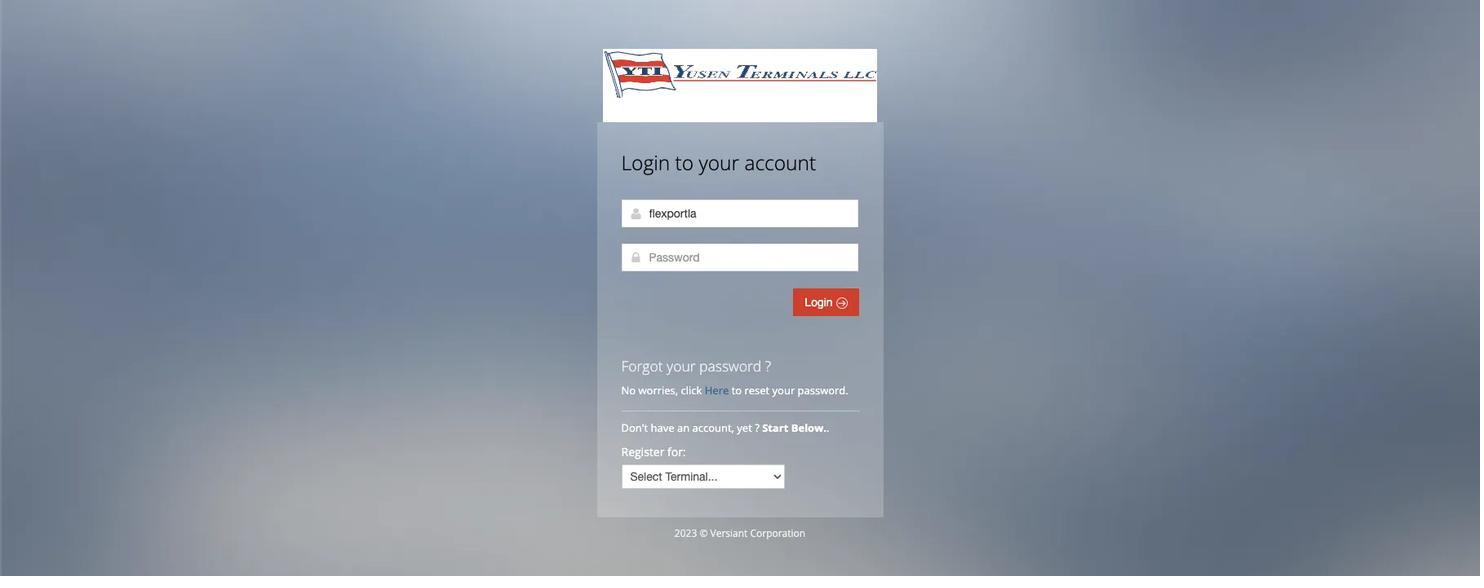 Task type: describe. For each thing, give the bounding box(es) containing it.
reset
[[745, 384, 770, 398]]

login to your account
[[621, 149, 816, 176]]

login for login to your account
[[621, 149, 670, 176]]

yet
[[737, 421, 752, 436]]

password.
[[798, 384, 848, 398]]

versiant
[[710, 527, 748, 541]]

Username text field
[[621, 200, 858, 228]]

0 horizontal spatial your
[[667, 357, 696, 376]]

.
[[827, 421, 829, 436]]

here link
[[705, 384, 729, 398]]

here
[[705, 384, 729, 398]]

don't
[[621, 421, 648, 436]]

start
[[762, 421, 789, 436]]

? inside forgot your password ? no worries, click here to reset your password.
[[765, 357, 771, 376]]

2023 © versiant corporation
[[675, 527, 806, 541]]

worries,
[[639, 384, 678, 398]]

register for:
[[621, 445, 686, 460]]

swapright image
[[836, 298, 847, 309]]

©
[[700, 527, 708, 541]]

forgot
[[621, 357, 663, 376]]

register
[[621, 445, 665, 460]]

to inside forgot your password ? no worries, click here to reset your password.
[[732, 384, 742, 398]]

0 horizontal spatial to
[[675, 149, 694, 176]]

click
[[681, 384, 702, 398]]

an
[[677, 421, 690, 436]]



Task type: locate. For each thing, give the bounding box(es) containing it.
for:
[[668, 445, 686, 460]]

1 vertical spatial your
[[667, 357, 696, 376]]

? up reset
[[765, 357, 771, 376]]

have
[[651, 421, 675, 436]]

1 horizontal spatial to
[[732, 384, 742, 398]]

1 horizontal spatial login
[[805, 296, 836, 309]]

forgot your password ? no worries, click here to reset your password.
[[621, 357, 848, 398]]

Password password field
[[621, 244, 858, 272]]

account
[[745, 149, 816, 176]]

0 vertical spatial ?
[[765, 357, 771, 376]]

to up the username text field
[[675, 149, 694, 176]]

0 horizontal spatial ?
[[755, 421, 760, 436]]

below.
[[791, 421, 827, 436]]

to
[[675, 149, 694, 176], [732, 384, 742, 398]]

lock image
[[630, 251, 643, 264]]

?
[[765, 357, 771, 376], [755, 421, 760, 436]]

0 vertical spatial login
[[621, 149, 670, 176]]

1 horizontal spatial ?
[[765, 357, 771, 376]]

2 horizontal spatial your
[[772, 384, 795, 398]]

no
[[621, 384, 636, 398]]

2023
[[675, 527, 697, 541]]

your up the username text field
[[699, 149, 739, 176]]

corporation
[[750, 527, 806, 541]]

2 vertical spatial your
[[772, 384, 795, 398]]

login inside button
[[805, 296, 836, 309]]

1 vertical spatial login
[[805, 296, 836, 309]]

1 vertical spatial ?
[[755, 421, 760, 436]]

your up click
[[667, 357, 696, 376]]

login for login
[[805, 296, 836, 309]]

login button
[[793, 289, 859, 317]]

account,
[[692, 421, 734, 436]]

1 horizontal spatial your
[[699, 149, 739, 176]]

your right reset
[[772, 384, 795, 398]]

your
[[699, 149, 739, 176], [667, 357, 696, 376], [772, 384, 795, 398]]

1 vertical spatial to
[[732, 384, 742, 398]]

? right yet
[[755, 421, 760, 436]]

user image
[[630, 207, 643, 220]]

0 vertical spatial your
[[699, 149, 739, 176]]

login
[[621, 149, 670, 176], [805, 296, 836, 309]]

don't have an account, yet ? start below. .
[[621, 421, 832, 436]]

0 vertical spatial to
[[675, 149, 694, 176]]

password
[[699, 357, 762, 376]]

0 horizontal spatial login
[[621, 149, 670, 176]]

to right here
[[732, 384, 742, 398]]



Task type: vqa. For each thing, say whether or not it's contained in the screenshot.
3rd (Out)
no



